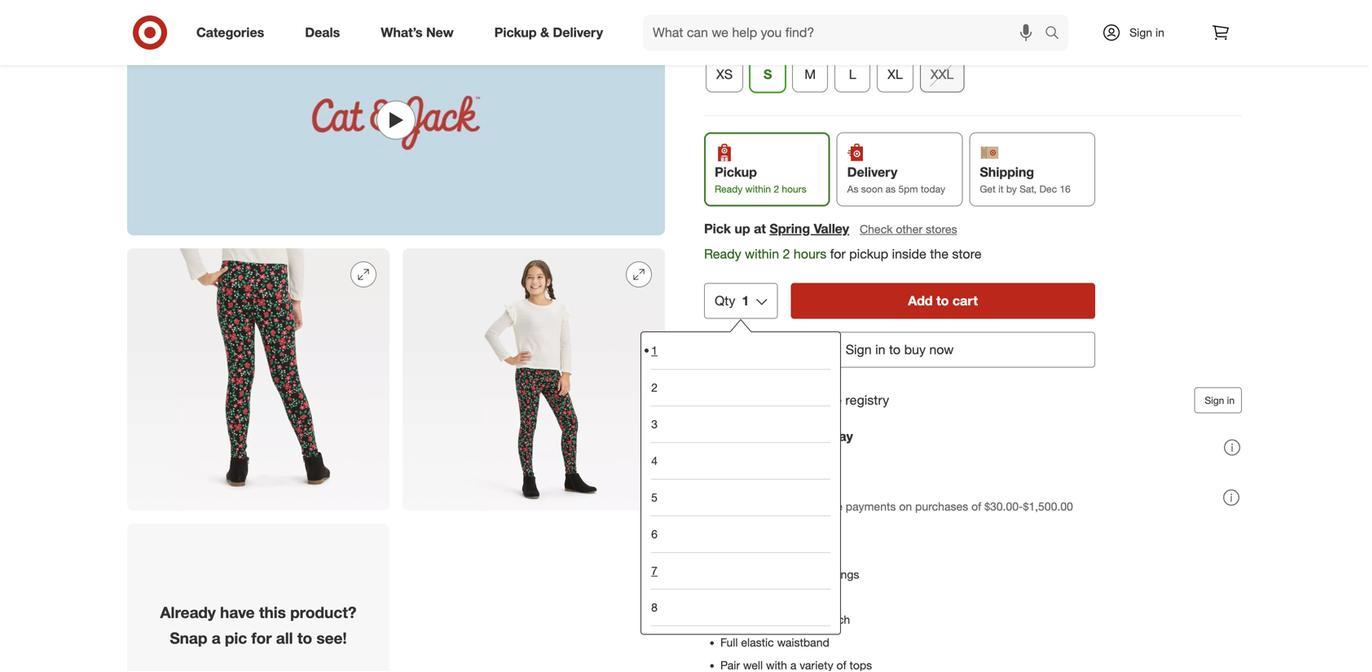 Task type: describe. For each thing, give the bounding box(es) containing it.
see!
[[317, 629, 347, 648]]

2 link
[[651, 369, 831, 406]]

qty 1
[[715, 293, 749, 309]]

$30.00-
[[985, 499, 1023, 514]]

sign in to buy now button
[[704, 332, 1095, 368]]

1 2 3 4 5 6 7 8
[[651, 344, 658, 615]]

ankle length
[[721, 590, 784, 604]]

now
[[929, 342, 954, 358]]

size inside size s size chart
[[751, 30, 772, 45]]

& for pickup
[[540, 25, 549, 40]]

ready within 2 hours for pickup inside the store
[[704, 246, 982, 262]]

check
[[860, 222, 893, 236]]

1 vertical spatial 2
[[783, 246, 790, 262]]

elastic
[[741, 636, 774, 650]]

pay in 4 pay in 4 interest-free payments on purchases of $30.00-$1,500.00
[[737, 481, 1073, 514]]

s link
[[750, 56, 786, 92]]

purchases
[[915, 499, 968, 514]]

pic
[[225, 629, 247, 648]]

buy
[[904, 342, 926, 358]]

pickup for ready
[[715, 164, 757, 180]]

today
[[921, 183, 945, 195]]

search button
[[1038, 15, 1077, 54]]

sat,
[[1020, 183, 1037, 195]]

4 link
[[651, 443, 831, 479]]

1 vertical spatial hours
[[794, 246, 827, 262]]

for inside already have this product? snap a pic for all to see!
[[251, 629, 272, 648]]

8 link
[[651, 589, 831, 626]]

pickup
[[849, 246, 888, 262]]

size s size chart
[[704, 29, 802, 45]]

qty
[[715, 293, 735, 309]]

cotton
[[721, 613, 755, 627]]

$1,500.00
[[1023, 499, 1073, 514]]

2 vertical spatial 2
[[651, 381, 658, 395]]

add
[[908, 293, 933, 309]]

create
[[737, 392, 776, 408]]

every
[[794, 428, 827, 444]]

ready inside pickup ready within 2 hours
[[715, 183, 743, 195]]

full
[[721, 636, 738, 650]]

it
[[999, 183, 1004, 195]]

2 vertical spatial 4
[[771, 499, 777, 514]]

sign inside sign in link
[[1130, 25, 1153, 40]]

5
[[651, 491, 658, 505]]

1 link
[[651, 333, 831, 369]]

0 horizontal spatial delivery
[[553, 25, 603, 40]]

5 link
[[651, 479, 831, 516]]

0 horizontal spatial sign in
[[1130, 25, 1165, 40]]

0 vertical spatial for
[[830, 246, 846, 262]]

what's
[[381, 25, 423, 40]]

delivery inside delivery as soon as 5pm today
[[847, 164, 898, 180]]

or
[[779, 392, 791, 408]]

7
[[651, 564, 658, 578]]

floral
[[762, 567, 787, 582]]

check other stores
[[860, 222, 957, 236]]

leggings
[[816, 567, 859, 582]]

chart
[[776, 30, 802, 45]]

xl
[[888, 66, 903, 82]]

shipping get it by sat, dec 16
[[980, 164, 1071, 195]]

all
[[276, 629, 293, 648]]

sign in inside button
[[1205, 394, 1235, 406]]

2 pay from the top
[[737, 499, 756, 514]]

girls' holiday 'floral' leggings - cat & jack™ black, 2 of 5, play video image
[[127, 5, 665, 236]]

sign in to buy now
[[846, 342, 954, 358]]

fit
[[704, 537, 720, 553]]

1 vertical spatial 1
[[651, 344, 658, 358]]

interest-
[[780, 499, 823, 514]]

new
[[426, 25, 454, 40]]

store
[[952, 246, 982, 262]]

waistband
[[777, 636, 830, 650]]

stores
[[926, 222, 957, 236]]

this
[[259, 604, 286, 622]]

pickup & delivery link
[[481, 15, 624, 51]]

what's new
[[381, 25, 454, 40]]

at
[[754, 221, 766, 237]]

stretch
[[815, 613, 850, 627]]

search
[[1038, 26, 1077, 42]]

pick up at spring valley
[[704, 221, 849, 237]]

already
[[160, 604, 216, 622]]

sign in link
[[1088, 15, 1190, 51]]

0 horizontal spatial s
[[735, 29, 744, 45]]

length
[[752, 590, 784, 604]]

m
[[805, 66, 816, 82]]

sign inside sign in button
[[1205, 394, 1224, 406]]

3
[[651, 417, 658, 432]]

xs link
[[706, 56, 743, 92]]

0 vertical spatial 4
[[651, 454, 658, 468]]

registry
[[846, 392, 889, 408]]

2 horizontal spatial to
[[937, 293, 949, 309]]

dec
[[1040, 183, 1057, 195]]

What can we help you find? suggestions appear below search field
[[643, 15, 1049, 51]]

xs
[[716, 66, 733, 82]]

of
[[972, 499, 981, 514]]

what's new link
[[367, 15, 474, 51]]

girls' holiday 'floral' leggings - cat & jack™ black, 3 of 5 image
[[127, 249, 390, 511]]

sign in button
[[1194, 387, 1242, 413]]



Task type: locate. For each thing, give the bounding box(es) containing it.
0 vertical spatial pickup
[[494, 25, 537, 40]]

2 inside pickup ready within 2 hours
[[774, 183, 779, 195]]

0 horizontal spatial pickup
[[494, 25, 537, 40]]

1 horizontal spatial &
[[723, 537, 732, 553]]

holiday
[[721, 567, 759, 582]]

1 vertical spatial within
[[745, 246, 779, 262]]

1
[[742, 293, 749, 309], [651, 344, 658, 358]]

0 horizontal spatial 4
[[651, 454, 658, 468]]

within down at
[[745, 246, 779, 262]]

0 horizontal spatial 2
[[651, 381, 658, 395]]

m link
[[792, 56, 828, 92]]

1 vertical spatial for
[[251, 629, 272, 648]]

0 vertical spatial sign
[[1130, 25, 1153, 40]]

within
[[745, 183, 771, 195], [745, 246, 779, 262]]

0 horizontal spatial size
[[704, 29, 729, 45]]

holiday floral print leggings
[[721, 567, 859, 582]]

inside
[[892, 246, 927, 262]]

0 vertical spatial &
[[540, 25, 549, 40]]

size up xs
[[704, 29, 729, 45]]

save 5% every day
[[737, 428, 853, 444]]

0 vertical spatial within
[[745, 183, 771, 195]]

free
[[823, 499, 843, 514]]

cotton fabric with stretch
[[721, 613, 850, 627]]

xxl link
[[920, 56, 964, 92]]

1 horizontal spatial 2
[[774, 183, 779, 195]]

pay up 6 link
[[737, 499, 756, 514]]

have
[[220, 604, 255, 622]]

1 up 3
[[651, 344, 658, 358]]

4 up interest-
[[778, 481, 785, 497]]

2 horizontal spatial 4
[[778, 481, 785, 497]]

valley
[[814, 221, 849, 237]]

1 horizontal spatial s
[[764, 66, 772, 82]]

0 vertical spatial sign in
[[1130, 25, 1165, 40]]

1 horizontal spatial size
[[751, 30, 772, 45]]

spring valley button
[[770, 219, 849, 238]]

1 vertical spatial pay
[[737, 499, 756, 514]]

0 horizontal spatial 1
[[651, 344, 658, 358]]

as
[[886, 183, 896, 195]]

fit & style
[[704, 537, 766, 553]]

size left chart
[[751, 30, 772, 45]]

day
[[831, 428, 853, 444]]

7 link
[[651, 553, 831, 589]]

0 vertical spatial pay
[[737, 481, 759, 497]]

s down size chart "button"
[[764, 66, 772, 82]]

0 vertical spatial 1
[[742, 293, 749, 309]]

1 horizontal spatial pickup
[[715, 164, 757, 180]]

2 down spring
[[783, 246, 790, 262]]

16
[[1060, 183, 1071, 195]]

1 vertical spatial s
[[764, 66, 772, 82]]

style
[[736, 537, 766, 553]]

save
[[737, 428, 767, 444]]

1 horizontal spatial 1
[[742, 293, 749, 309]]

&
[[540, 25, 549, 40], [723, 537, 732, 553]]

1 vertical spatial &
[[723, 537, 732, 553]]

to
[[937, 293, 949, 309], [889, 342, 901, 358], [297, 629, 312, 648]]

group
[[703, 28, 1242, 99]]

to left buy
[[889, 342, 901, 358]]

0 vertical spatial to
[[937, 293, 949, 309]]

for left all
[[251, 629, 272, 648]]

fabric
[[759, 613, 787, 627]]

to right all
[[297, 629, 312, 648]]

create or manage registry
[[737, 392, 889, 408]]

5%
[[770, 428, 790, 444]]

deals link
[[291, 15, 360, 51]]

girls' holiday 'floral' leggings - cat & jack™ black, 4 of 5 image
[[403, 249, 665, 511]]

0 vertical spatial delivery
[[553, 25, 603, 40]]

to inside already have this product? snap a pic for all to see!
[[297, 629, 312, 648]]

2 horizontal spatial 2
[[783, 246, 790, 262]]

within inside pickup ready within 2 hours
[[745, 183, 771, 195]]

payments
[[846, 499, 896, 514]]

2 horizontal spatial sign
[[1205, 394, 1224, 406]]

to right add
[[937, 293, 949, 309]]

with
[[791, 613, 812, 627]]

s inside s "link"
[[764, 66, 772, 82]]

0 vertical spatial 2
[[774, 183, 779, 195]]

shipping
[[980, 164, 1034, 180]]

group containing size
[[703, 28, 1242, 99]]

size
[[704, 29, 729, 45], [751, 30, 772, 45]]

0 horizontal spatial &
[[540, 25, 549, 40]]

ready down pick
[[704, 246, 741, 262]]

1 pay from the top
[[737, 481, 759, 497]]

4 left interest-
[[771, 499, 777, 514]]

1 horizontal spatial 4
[[771, 499, 777, 514]]

1 vertical spatial pickup
[[715, 164, 757, 180]]

1 horizontal spatial sign in
[[1205, 394, 1235, 406]]

soon
[[861, 183, 883, 195]]

1 vertical spatial delivery
[[847, 164, 898, 180]]

4 down 3
[[651, 454, 658, 468]]

3 link
[[651, 406, 831, 443]]

xl link
[[877, 56, 914, 92]]

2 vertical spatial sign
[[1205, 394, 1224, 406]]

6
[[651, 527, 658, 542]]

by
[[1007, 183, 1017, 195]]

add to cart
[[908, 293, 978, 309]]

1 vertical spatial 4
[[778, 481, 785, 497]]

1 within from the top
[[745, 183, 771, 195]]

hours up spring
[[782, 183, 807, 195]]

4
[[651, 454, 658, 468], [778, 481, 785, 497], [771, 499, 777, 514]]

pickup inside pickup ready within 2 hours
[[715, 164, 757, 180]]

pickup right new
[[494, 25, 537, 40]]

product?
[[290, 604, 357, 622]]

up
[[735, 221, 750, 237]]

deals
[[305, 25, 340, 40]]

hours
[[782, 183, 807, 195], [794, 246, 827, 262]]

0 horizontal spatial to
[[297, 629, 312, 648]]

1 vertical spatial to
[[889, 342, 901, 358]]

ready
[[715, 183, 743, 195], [704, 246, 741, 262]]

2
[[774, 183, 779, 195], [783, 246, 790, 262], [651, 381, 658, 395]]

for down valley at the right top of page
[[830, 246, 846, 262]]

1 horizontal spatial delivery
[[847, 164, 898, 180]]

snap
[[170, 629, 207, 648]]

pay down the '4' link
[[737, 481, 759, 497]]

2 vertical spatial to
[[297, 629, 312, 648]]

0 vertical spatial s
[[735, 29, 744, 45]]

0 horizontal spatial sign
[[846, 342, 872, 358]]

s left size chart "button"
[[735, 29, 744, 45]]

hours inside pickup ready within 2 hours
[[782, 183, 807, 195]]

ready up pick
[[715, 183, 743, 195]]

xxl
[[931, 66, 954, 82]]

& for fit
[[723, 537, 732, 553]]

add to cart button
[[791, 283, 1095, 319]]

pickup & delivery
[[494, 25, 603, 40]]

get
[[980, 183, 996, 195]]

2 within from the top
[[745, 246, 779, 262]]

full elastic waistband
[[721, 636, 830, 650]]

l link
[[835, 56, 871, 92]]

pickup up up
[[715, 164, 757, 180]]

6 link
[[651, 516, 831, 553]]

l
[[849, 66, 856, 82]]

sign
[[1130, 25, 1153, 40], [846, 342, 872, 358], [1205, 394, 1224, 406]]

0 vertical spatial ready
[[715, 183, 743, 195]]

0 horizontal spatial for
[[251, 629, 272, 648]]

5pm
[[899, 183, 918, 195]]

categories
[[196, 25, 264, 40]]

a
[[212, 629, 221, 648]]

for
[[830, 246, 846, 262], [251, 629, 272, 648]]

pickup ready within 2 hours
[[715, 164, 807, 195]]

1 horizontal spatial for
[[830, 246, 846, 262]]

1 vertical spatial sign in
[[1205, 394, 1235, 406]]

the
[[930, 246, 949, 262]]

within up at
[[745, 183, 771, 195]]

sign inside "sign in to buy now" button
[[846, 342, 872, 358]]

other
[[896, 222, 923, 236]]

1 vertical spatial sign
[[846, 342, 872, 358]]

hours down 'spring valley' button
[[794, 246, 827, 262]]

delivery
[[553, 25, 603, 40], [847, 164, 898, 180]]

1 right qty
[[742, 293, 749, 309]]

ankle
[[721, 590, 749, 604]]

s
[[735, 29, 744, 45], [764, 66, 772, 82]]

0 vertical spatial hours
[[782, 183, 807, 195]]

1 horizontal spatial to
[[889, 342, 901, 358]]

8
[[651, 601, 658, 615]]

1 vertical spatial ready
[[704, 246, 741, 262]]

2 up 3
[[651, 381, 658, 395]]

2 up pick up at spring valley
[[774, 183, 779, 195]]

pickup for &
[[494, 25, 537, 40]]

1 horizontal spatial sign
[[1130, 25, 1153, 40]]

size chart button
[[750, 29, 803, 47]]

& inside pickup & delivery link
[[540, 25, 549, 40]]



Task type: vqa. For each thing, say whether or not it's contained in the screenshot.
TCIN
no



